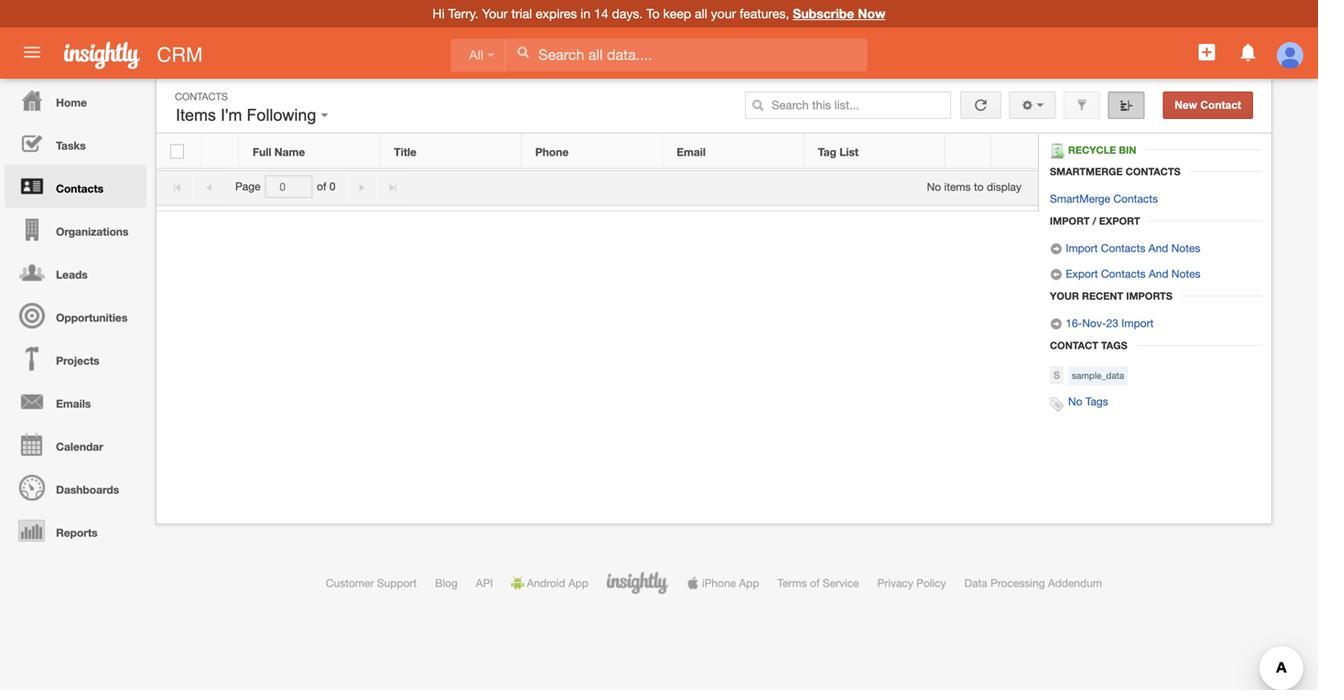 Task type: describe. For each thing, give the bounding box(es) containing it.
items i'm following button
[[171, 102, 333, 129]]

privacy
[[877, 577, 913, 589]]

navigation containing home
[[0, 79, 146, 552]]

0 horizontal spatial your
[[482, 6, 508, 21]]

import for import / export
[[1050, 215, 1090, 227]]

features,
[[740, 6, 789, 21]]

privacy policy
[[877, 577, 946, 589]]

expires
[[536, 6, 577, 21]]

notes for import contacts and notes
[[1171, 242, 1200, 254]]

emails
[[56, 397, 91, 410]]

sample_data link
[[1068, 366, 1128, 385]]

no tags link
[[1068, 395, 1108, 408]]

none checkbox inside row
[[170, 144, 184, 159]]

recycle bin link
[[1050, 144, 1146, 158]]

in
[[581, 6, 591, 21]]

contacts inside contacts link
[[56, 182, 104, 195]]

reports
[[56, 526, 98, 539]]

support
[[377, 577, 417, 589]]

all
[[695, 6, 707, 21]]

calendar
[[56, 440, 103, 453]]

policy
[[916, 577, 946, 589]]

terms of service
[[777, 577, 859, 589]]

sample_data
[[1072, 370, 1124, 381]]

import contacts and notes link
[[1050, 242, 1200, 255]]

title
[[394, 145, 417, 158]]

tag
[[818, 145, 836, 158]]

dashboards link
[[5, 466, 146, 509]]

2 column header from the left
[[946, 135, 991, 169]]

tag list
[[818, 145, 859, 158]]

projects
[[56, 354, 99, 367]]

all
[[469, 48, 483, 62]]

home link
[[5, 79, 146, 122]]

0 vertical spatial of
[[317, 180, 326, 193]]

emails link
[[5, 380, 146, 423]]

no items to display
[[927, 180, 1021, 193]]

following
[[247, 106, 316, 124]]

imports
[[1126, 290, 1173, 302]]

1 vertical spatial export
[[1066, 267, 1098, 280]]

page
[[235, 180, 260, 193]]

organizations
[[56, 225, 129, 238]]

projects link
[[5, 337, 146, 380]]

opportunities
[[56, 311, 127, 324]]

android app link
[[511, 577, 588, 589]]

white image
[[517, 46, 529, 59]]

smartmerge for smartmerge contacts
[[1050, 166, 1123, 178]]

all link
[[451, 39, 506, 72]]

items i'm following
[[176, 106, 321, 124]]

recycle bin
[[1068, 144, 1136, 156]]

app for iphone app
[[739, 577, 759, 589]]

email
[[677, 145, 706, 158]]

reports link
[[5, 509, 146, 552]]

1 horizontal spatial your
[[1050, 290, 1079, 302]]

0
[[329, 180, 336, 193]]

of 0
[[317, 180, 336, 193]]

now
[[858, 6, 886, 21]]

items
[[944, 180, 971, 193]]

terms of service link
[[777, 577, 859, 589]]

Search this list... text field
[[745, 92, 951, 119]]

search image
[[751, 99, 764, 112]]

Search all data.... text field
[[506, 38, 867, 71]]

blog link
[[435, 577, 458, 589]]

1 horizontal spatial export
[[1099, 215, 1140, 227]]

23
[[1106, 317, 1118, 330]]

android app
[[527, 577, 588, 589]]

and for import contacts and notes
[[1149, 242, 1168, 254]]

subscribe
[[793, 6, 854, 21]]

blog
[[435, 577, 458, 589]]

app for android app
[[568, 577, 588, 589]]

bin
[[1119, 144, 1136, 156]]

smartmerge contacts
[[1050, 166, 1181, 178]]

days.
[[612, 6, 643, 21]]

opportunities link
[[5, 294, 146, 337]]

iphone
[[702, 577, 736, 589]]

privacy policy link
[[877, 577, 946, 589]]

export contacts and notes link
[[1050, 267, 1201, 281]]

no for no items to display
[[927, 180, 941, 193]]

iphone app
[[702, 577, 759, 589]]

to
[[646, 6, 660, 21]]

tags
[[1085, 395, 1108, 408]]

smartmerge contacts link
[[1050, 192, 1158, 205]]

contacts up items
[[175, 91, 228, 103]]

data processing addendum
[[964, 577, 1102, 589]]

organizations link
[[5, 208, 146, 251]]

import contacts and notes
[[1063, 242, 1200, 254]]

import / export
[[1050, 215, 1140, 227]]

tags
[[1101, 340, 1127, 351]]

new contact link
[[1163, 92, 1253, 119]]

14
[[594, 6, 608, 21]]



Task type: locate. For each thing, give the bounding box(es) containing it.
keep
[[663, 6, 691, 21]]

16-nov-23 import
[[1063, 317, 1154, 330]]

smartmerge
[[1050, 166, 1123, 178], [1050, 192, 1110, 205]]

16-
[[1066, 317, 1082, 330]]

recent
[[1082, 290, 1123, 302]]

to
[[974, 180, 984, 193]]

import right circle arrow right icon
[[1066, 242, 1098, 254]]

import
[[1050, 215, 1090, 227], [1066, 242, 1098, 254], [1121, 317, 1154, 330]]

no tags
[[1068, 395, 1108, 408]]

3 column header from the left
[[991, 135, 1037, 169]]

1 notes from the top
[[1171, 242, 1200, 254]]

data processing addendum link
[[964, 577, 1102, 589]]

contacts inside export contacts and notes link
[[1101, 267, 1146, 280]]

/
[[1093, 215, 1096, 227]]

navigation
[[0, 79, 146, 552]]

0 horizontal spatial app
[[568, 577, 588, 589]]

smartmerge for smartmerge contacts
[[1050, 192, 1110, 205]]

and for export contacts and notes
[[1149, 267, 1168, 280]]

terms
[[777, 577, 807, 589]]

column header
[[202, 135, 239, 169], [946, 135, 991, 169], [991, 135, 1037, 169]]

export
[[1099, 215, 1140, 227], [1066, 267, 1098, 280]]

full
[[253, 145, 271, 158]]

iphone app link
[[686, 577, 759, 589]]

notes
[[1171, 242, 1200, 254], [1172, 267, 1201, 280]]

1 vertical spatial smartmerge
[[1050, 192, 1110, 205]]

app
[[568, 577, 588, 589], [739, 577, 759, 589]]

1 vertical spatial and
[[1149, 267, 1168, 280]]

contacts for import contacts and notes
[[1101, 242, 1145, 254]]

show sidebar image
[[1120, 99, 1133, 112]]

0 vertical spatial and
[[1149, 242, 1168, 254]]

column header up no items to display
[[946, 135, 991, 169]]

1 vertical spatial of
[[810, 577, 820, 589]]

import right 23
[[1121, 317, 1154, 330]]

your down circle arrow left "icon"
[[1050, 290, 1079, 302]]

full name
[[253, 145, 305, 158]]

terry.
[[448, 6, 479, 21]]

smartmerge up /
[[1050, 192, 1110, 205]]

2 vertical spatial import
[[1121, 317, 1154, 330]]

cog image
[[1021, 99, 1034, 112]]

1 horizontal spatial of
[[810, 577, 820, 589]]

hi
[[432, 6, 445, 21]]

export right /
[[1099, 215, 1140, 227]]

contacts
[[1126, 166, 1181, 178]]

0 horizontal spatial of
[[317, 180, 326, 193]]

i'm
[[221, 106, 242, 124]]

row containing full name
[[157, 135, 1037, 169]]

row
[[157, 135, 1037, 169]]

of
[[317, 180, 326, 193], [810, 577, 820, 589]]

circle arrow right image
[[1050, 243, 1063, 255]]

leads
[[56, 268, 88, 281]]

show list view filters image
[[1075, 99, 1088, 112]]

hi terry. your trial expires in 14 days. to keep all your features, subscribe now
[[432, 6, 886, 21]]

1 column header from the left
[[202, 135, 239, 169]]

1 smartmerge from the top
[[1050, 166, 1123, 178]]

16-nov-23 import link
[[1050, 317, 1154, 330]]

trial
[[511, 6, 532, 21]]

crm
[[157, 43, 203, 66]]

0 vertical spatial import
[[1050, 215, 1090, 227]]

contacts link
[[5, 165, 146, 208]]

0 horizontal spatial export
[[1066, 267, 1098, 280]]

contacts down "import contacts and notes" link on the top of the page
[[1101, 267, 1146, 280]]

import for import contacts and notes
[[1066, 242, 1098, 254]]

1 app from the left
[[568, 577, 588, 589]]

1 horizontal spatial app
[[739, 577, 759, 589]]

s
[[1053, 369, 1060, 381]]

your
[[711, 6, 736, 21]]

customer support
[[326, 577, 417, 589]]

contacts up organizations link
[[56, 182, 104, 195]]

notes up imports
[[1172, 267, 1201, 280]]

notes for export contacts and notes
[[1172, 267, 1201, 280]]

your recent imports
[[1050, 290, 1173, 302]]

no
[[927, 180, 941, 193], [1068, 395, 1082, 408]]

name
[[274, 145, 305, 158]]

new
[[1175, 99, 1197, 111]]

None checkbox
[[170, 144, 184, 159]]

of left 0
[[317, 180, 326, 193]]

subscribe now link
[[793, 6, 886, 21]]

android
[[527, 577, 565, 589]]

and
[[1149, 242, 1168, 254], [1149, 267, 1168, 280]]

0 vertical spatial smartmerge
[[1050, 166, 1123, 178]]

1 horizontal spatial contact
[[1200, 99, 1241, 111]]

processing
[[990, 577, 1045, 589]]

home
[[56, 96, 87, 109]]

0 horizontal spatial no
[[927, 180, 941, 193]]

app right android
[[568, 577, 588, 589]]

notes inside "import contacts and notes" link
[[1171, 242, 1200, 254]]

1 horizontal spatial no
[[1068, 395, 1082, 408]]

contacts down "contacts"
[[1113, 192, 1158, 205]]

circle arrow right image
[[1050, 318, 1063, 330]]

no left items
[[927, 180, 941, 193]]

api link
[[476, 577, 493, 589]]

0 vertical spatial contact
[[1200, 99, 1241, 111]]

your left the trial
[[482, 6, 508, 21]]

app right iphone
[[739, 577, 759, 589]]

0 horizontal spatial contact
[[1050, 340, 1098, 351]]

contact tags
[[1050, 340, 1127, 351]]

export right circle arrow left "icon"
[[1066, 267, 1098, 280]]

column header up display
[[991, 135, 1037, 169]]

of right terms
[[810, 577, 820, 589]]

contacts for export contacts and notes
[[1101, 267, 1146, 280]]

2 smartmerge from the top
[[1050, 192, 1110, 205]]

customer support link
[[326, 577, 417, 589]]

phone
[[535, 145, 569, 158]]

recycle
[[1068, 144, 1116, 156]]

contacts up export contacts and notes link
[[1101, 242, 1145, 254]]

customer
[[326, 577, 374, 589]]

tasks link
[[5, 122, 146, 165]]

smartmerge contacts
[[1050, 192, 1158, 205]]

no for no tags
[[1068, 395, 1082, 408]]

contacts inside "import contacts and notes" link
[[1101, 242, 1145, 254]]

and up export contacts and notes
[[1149, 242, 1168, 254]]

0 vertical spatial no
[[927, 180, 941, 193]]

import left /
[[1050, 215, 1090, 227]]

tasks
[[56, 139, 86, 152]]

new contact
[[1175, 99, 1241, 111]]

and up imports
[[1149, 267, 1168, 280]]

contacts for smartmerge contacts
[[1113, 192, 1158, 205]]

items
[[176, 106, 216, 124]]

refresh list image
[[972, 99, 989, 111]]

1 vertical spatial no
[[1068, 395, 1082, 408]]

contact down the 16-
[[1050, 340, 1098, 351]]

2 app from the left
[[739, 577, 759, 589]]

0 vertical spatial notes
[[1171, 242, 1200, 254]]

notes inside export contacts and notes link
[[1172, 267, 1201, 280]]

nov-
[[1082, 317, 1106, 330]]

2 notes from the top
[[1172, 267, 1201, 280]]

1 vertical spatial import
[[1066, 242, 1098, 254]]

service
[[823, 577, 859, 589]]

addendum
[[1048, 577, 1102, 589]]

calendar link
[[5, 423, 146, 466]]

1 vertical spatial notes
[[1172, 267, 1201, 280]]

display
[[987, 180, 1021, 193]]

1 vertical spatial your
[[1050, 290, 1079, 302]]

column header down i'm
[[202, 135, 239, 169]]

smartmerge down recycle
[[1050, 166, 1123, 178]]

0 vertical spatial your
[[482, 6, 508, 21]]

your
[[482, 6, 508, 21], [1050, 290, 1079, 302]]

1 vertical spatial contact
[[1050, 340, 1098, 351]]

0 vertical spatial export
[[1099, 215, 1140, 227]]

api
[[476, 577, 493, 589]]

contact right "new"
[[1200, 99, 1241, 111]]

notes up export contacts and notes
[[1171, 242, 1200, 254]]

no left tags
[[1068, 395, 1082, 408]]

dashboards
[[56, 483, 119, 496]]

circle arrow left image
[[1050, 268, 1063, 281]]

notifications image
[[1237, 41, 1259, 63]]

leads link
[[5, 251, 146, 294]]



Task type: vqa. For each thing, say whether or not it's contained in the screenshot.
iPhone App LINK
yes



